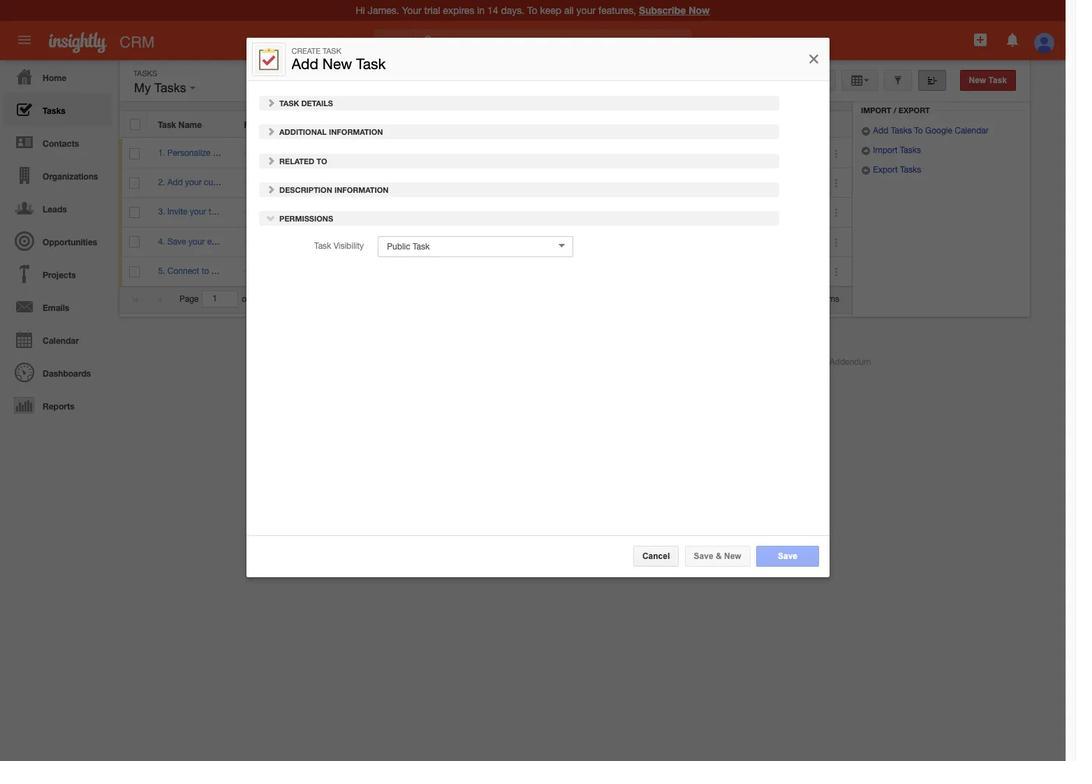 Task type: vqa. For each thing, say whether or not it's contained in the screenshot.
the Time
no



Task type: locate. For each thing, give the bounding box(es) containing it.
3.
[[158, 207, 165, 217]]

1 started from the top
[[632, 148, 660, 158]]

5 row from the top
[[120, 228, 853, 257]]

information
[[329, 127, 383, 136], [335, 185, 389, 194]]

task down all link
[[357, 56, 386, 72]]

save right 4. on the left of the page
[[168, 237, 186, 246]]

1 not from the top
[[616, 148, 630, 158]]

1 horizontal spatial save
[[694, 552, 714, 562]]

1 0% complete image from the top
[[245, 152, 328, 155]]

to right "related" at left
[[317, 156, 327, 165]]

2 vertical spatial following image
[[794, 265, 807, 279]]

not started cell
[[606, 139, 692, 169], [606, 169, 692, 198], [606, 198, 692, 228]]

chevron right image up chevron down icon
[[266, 185, 276, 194]]

1 vertical spatial to
[[317, 156, 327, 165]]

data
[[766, 357, 784, 367]]

None checkbox
[[130, 119, 140, 130], [130, 148, 140, 159], [130, 178, 140, 189], [130, 207, 140, 218], [130, 237, 140, 248], [130, 119, 140, 130], [130, 148, 140, 159], [130, 178, 140, 189], [130, 207, 140, 218], [130, 237, 140, 248]]

5
[[796, 294, 801, 304], [813, 294, 817, 304]]

1 not started from the top
[[616, 148, 660, 158]]

1 horizontal spatial new
[[725, 552, 742, 562]]

refresh list image
[[772, 75, 785, 85]]

1 vertical spatial not
[[616, 178, 630, 187]]

your for team
[[190, 207, 206, 217]]

0 vertical spatial export
[[899, 106, 931, 115]]

details
[[302, 98, 333, 108]]

due
[[456, 119, 472, 130]]

of down the files
[[242, 294, 249, 304]]

your left the emails
[[189, 237, 205, 246]]

following image for 5. connect to your files and apps
[[794, 265, 807, 279]]

2 not from the top
[[616, 178, 630, 187]]

leads
[[43, 204, 67, 215]]

navigation
[[0, 60, 112, 421]]

import up export tasks link
[[874, 145, 898, 155]]

tasks up import tasks
[[892, 126, 913, 136]]

0 vertical spatial information
[[329, 127, 383, 136]]

addendum
[[830, 357, 872, 367]]

4 row from the top
[[120, 198, 853, 228]]

subscribe now link
[[640, 4, 710, 16]]

1 - 5 of 5 items
[[784, 294, 840, 304]]

subscribe now
[[640, 4, 710, 16]]

your up 3. invite your team
[[185, 178, 202, 187]]

row
[[120, 111, 852, 138], [120, 139, 853, 169], [120, 169, 853, 198], [120, 198, 853, 228], [120, 228, 853, 257]]

1 horizontal spatial to
[[915, 126, 924, 136]]

export down import tasks link
[[874, 165, 899, 175]]

3 chevron right image from the top
[[266, 185, 276, 194]]

row containing 4. save your emails
[[120, 228, 853, 257]]

files
[[230, 266, 245, 276]]

2 vertical spatial chevron right image
[[266, 185, 276, 194]]

tasks up the contacts link
[[43, 106, 66, 116]]

1 vertical spatial following image
[[794, 177, 807, 190]]

following image inside 5. connect to your files and apps 'row'
[[794, 265, 807, 279]]

cancel
[[643, 552, 670, 562]]

new task
[[970, 75, 1008, 85]]

2 vertical spatial new
[[725, 552, 742, 562]]

import tasks link
[[862, 145, 922, 155]]

new right create
[[323, 56, 353, 72]]

of right -
[[803, 294, 810, 304]]

chevron right image for task details
[[266, 98, 276, 108]]

task right create
[[323, 47, 342, 56]]

calendar link
[[3, 323, 112, 356]]

chevron right image right account
[[266, 156, 276, 165]]

None checkbox
[[130, 266, 140, 277]]

1 vertical spatial calendar
[[43, 335, 79, 346]]

task name
[[158, 119, 202, 130]]

data processing addendum
[[766, 357, 872, 367]]

james peterson
[[349, 148, 410, 158], [530, 148, 591, 158], [349, 178, 410, 187], [530, 178, 591, 187], [349, 207, 410, 217], [530, 207, 591, 217], [349, 237, 410, 246], [530, 237, 591, 246]]

information right description
[[335, 185, 389, 194]]

now
[[689, 4, 710, 16]]

&
[[716, 552, 722, 562]]

calendar up dashboards link
[[43, 335, 79, 346]]

task left the name
[[158, 119, 176, 130]]

1 horizontal spatial 5
[[813, 294, 817, 304]]

1. personalize your account
[[158, 148, 262, 158]]

2 chevron right image from the top
[[266, 156, 276, 165]]

import left /
[[862, 106, 892, 115]]

3 following image from the top
[[794, 265, 807, 279]]

tasks link
[[3, 93, 112, 126]]

chevron right image
[[266, 98, 276, 108], [266, 156, 276, 165], [266, 185, 276, 194]]

add
[[292, 56, 319, 72], [874, 126, 889, 136], [168, 178, 183, 187]]

home link
[[3, 60, 112, 93]]

save button
[[757, 546, 820, 567]]

0% complete image up permissions
[[245, 211, 328, 214]]

row group containing 1. personalize your account
[[120, 139, 853, 287]]

3. invite your team link
[[158, 207, 235, 217]]

3 not started from the top
[[616, 207, 660, 217]]

owner
[[550, 119, 576, 130]]

add tasks to google calendar link
[[862, 126, 989, 136]]

2 5 from the left
[[813, 294, 817, 304]]

to
[[915, 126, 924, 136], [317, 156, 327, 165]]

add right the '2.'
[[168, 178, 183, 187]]

customers
[[204, 178, 244, 187]]

task
[[323, 47, 342, 56], [357, 56, 386, 72], [989, 75, 1008, 85], [280, 98, 299, 108], [158, 119, 176, 130], [529, 119, 548, 130], [315, 241, 332, 251]]

5 0% complete image from the top
[[245, 270, 328, 273]]

0 vertical spatial not started
[[616, 148, 660, 158]]

1 vertical spatial started
[[632, 178, 660, 187]]

your left account
[[213, 148, 230, 158]]

add up import tasks link
[[874, 126, 889, 136]]

3 not started cell from the top
[[606, 198, 692, 228]]

your inside 'row'
[[212, 266, 228, 276]]

task left visibility
[[315, 241, 332, 251]]

5 right -
[[796, 294, 801, 304]]

0 vertical spatial add
[[292, 56, 319, 72]]

following image
[[794, 148, 807, 161], [794, 177, 807, 190], [794, 265, 807, 279]]

2 vertical spatial not
[[616, 207, 630, 217]]

task left owner
[[529, 119, 548, 130]]

row group
[[120, 139, 853, 287]]

1 horizontal spatial export
[[899, 106, 931, 115]]

related
[[280, 156, 315, 165]]

started
[[632, 148, 660, 158], [632, 178, 660, 187], [632, 207, 660, 217]]

1 horizontal spatial 1
[[784, 294, 788, 304]]

3. invite your team
[[158, 207, 228, 217]]

0% complete image for 5. connect to your files and apps
[[245, 270, 328, 273]]

import / export
[[862, 106, 931, 115]]

visibility
[[334, 241, 364, 251]]

2 horizontal spatial save
[[779, 552, 798, 562]]

1 following image from the top
[[794, 148, 807, 161]]

1 vertical spatial not started
[[616, 178, 660, 187]]

row containing 3. invite your team
[[120, 198, 853, 228]]

contacts link
[[3, 126, 112, 159]]

1 vertical spatial following image
[[794, 236, 807, 249]]

0 vertical spatial import
[[862, 106, 892, 115]]

1 down and
[[252, 294, 256, 304]]

0% complete image for 4. save your emails
[[245, 241, 328, 243]]

percent
[[244, 119, 275, 130]]

1 not started cell from the top
[[606, 139, 692, 169]]

0 vertical spatial following image
[[794, 207, 807, 220]]

0 horizontal spatial of
[[242, 294, 249, 304]]

2.
[[158, 178, 165, 187]]

save left "&"
[[694, 552, 714, 562]]

tasks down import tasks
[[901, 165, 922, 175]]

column header
[[691, 111, 716, 138], [716, 111, 740, 138]]

to left google
[[915, 126, 924, 136]]

your right to
[[212, 266, 228, 276]]

2 not started cell from the top
[[606, 169, 692, 198]]

2 row from the top
[[120, 139, 853, 169]]

crm
[[120, 34, 155, 51]]

0% complete image up description
[[245, 182, 328, 184]]

emails link
[[3, 290, 112, 323]]

0 vertical spatial calendar
[[956, 126, 989, 136]]

to inside add new task dialog
[[317, 156, 327, 165]]

0 vertical spatial new
[[323, 56, 353, 72]]

0 horizontal spatial save
[[168, 237, 186, 246]]

chevron down image
[[266, 213, 276, 223]]

0 vertical spatial following image
[[794, 148, 807, 161]]

2 vertical spatial add
[[168, 178, 183, 187]]

1 vertical spatial import
[[874, 145, 898, 155]]

0 horizontal spatial to
[[317, 156, 327, 165]]

1 vertical spatial add
[[874, 126, 889, 136]]

started for 3. invite your team
[[632, 207, 660, 217]]

4.
[[158, 237, 165, 246]]

export
[[899, 106, 931, 115], [874, 165, 899, 175]]

of
[[242, 294, 249, 304], [803, 294, 810, 304]]

0 horizontal spatial 5
[[796, 294, 801, 304]]

0 horizontal spatial new
[[323, 56, 353, 72]]

0 vertical spatial not
[[616, 148, 630, 158]]

your left team
[[190, 207, 206, 217]]

0 vertical spatial chevron right image
[[266, 98, 276, 108]]

2 0% complete image from the top
[[245, 182, 328, 184]]

0% complete image up of 1
[[245, 270, 328, 273]]

tasks inside tasks link
[[43, 106, 66, 116]]

import for import tasks
[[874, 145, 898, 155]]

0% complete image up "related" at left
[[245, 152, 328, 155]]

2 following image from the top
[[794, 236, 807, 249]]

opportunities
[[43, 237, 97, 247]]

calendar right google
[[956, 126, 989, 136]]

your
[[213, 148, 230, 158], [185, 178, 202, 187], [190, 207, 206, 217], [189, 237, 205, 246], [212, 266, 228, 276]]

information for additional information
[[329, 127, 383, 136]]

chevron right image for related to
[[266, 156, 276, 165]]

information down details
[[329, 127, 383, 136]]

3 row from the top
[[120, 169, 853, 198]]

3 started from the top
[[632, 207, 660, 217]]

1 5 from the left
[[796, 294, 801, 304]]

2 started from the top
[[632, 178, 660, 187]]

1 chevron right image from the top
[[266, 98, 276, 108]]

task up complete
[[280, 98, 299, 108]]

not for account
[[616, 148, 630, 158]]

my tasks button
[[131, 78, 199, 99]]

1 following image from the top
[[794, 207, 807, 220]]

2 vertical spatial not started
[[616, 207, 660, 217]]

new right show sidebar icon on the top
[[970, 75, 987, 85]]

calendar
[[956, 126, 989, 136], [43, 335, 79, 346]]

following image
[[794, 207, 807, 220], [794, 236, 807, 249]]

not
[[616, 148, 630, 158], [616, 178, 630, 187], [616, 207, 630, 217]]

1 horizontal spatial add
[[292, 56, 319, 72]]

2 horizontal spatial new
[[970, 75, 987, 85]]

1
[[252, 294, 256, 304], [784, 294, 788, 304]]

account
[[232, 148, 262, 158]]

reports
[[43, 401, 75, 412]]

save right "&"
[[779, 552, 798, 562]]

your for customers
[[185, 178, 202, 187]]

0 vertical spatial started
[[632, 148, 660, 158]]

following image for 1. personalize your account
[[794, 148, 807, 161]]

1 vertical spatial new
[[970, 75, 987, 85]]

2 horizontal spatial add
[[874, 126, 889, 136]]

emails
[[207, 237, 231, 246]]

1 left -
[[784, 294, 788, 304]]

4 0% complete image from the top
[[245, 241, 328, 243]]

james
[[349, 148, 374, 158], [530, 148, 555, 158], [349, 178, 374, 187], [530, 178, 555, 187], [349, 207, 374, 217], [530, 207, 555, 217], [349, 237, 374, 246], [530, 237, 555, 246]]

2 following image from the top
[[794, 177, 807, 190]]

1 vertical spatial chevron right image
[[266, 156, 276, 165]]

display: grid image
[[851, 75, 864, 85]]

data processing addendum link
[[766, 357, 872, 367]]

new right "&"
[[725, 552, 742, 562]]

0% complete image down chevron down icon
[[245, 241, 328, 243]]

0% complete image
[[245, 152, 328, 155], [245, 182, 328, 184], [245, 211, 328, 214], [245, 241, 328, 243], [245, 270, 328, 273]]

chevron right image up the percent
[[266, 98, 276, 108]]

5 left items
[[813, 294, 817, 304]]

1 row from the top
[[120, 111, 852, 138]]

your for emails
[[189, 237, 205, 246]]

3 0% complete image from the top
[[245, 211, 328, 214]]

all link
[[374, 29, 417, 54]]

not for customers
[[616, 178, 630, 187]]

2 not started from the top
[[616, 178, 660, 187]]

1 vertical spatial information
[[335, 185, 389, 194]]

save for save button
[[779, 552, 798, 562]]

save inside row group
[[168, 237, 186, 246]]

export down 'bin'
[[899, 106, 931, 115]]

2 vertical spatial started
[[632, 207, 660, 217]]

0 horizontal spatial export
[[874, 165, 899, 175]]

cell
[[425, 139, 519, 169], [692, 139, 716, 169], [716, 139, 741, 169], [741, 139, 783, 169], [425, 169, 519, 198], [692, 169, 716, 198], [716, 169, 741, 198], [741, 169, 783, 198], [425, 198, 519, 228], [692, 198, 716, 228], [716, 198, 741, 228], [741, 198, 783, 228], [425, 228, 519, 257], [606, 228, 692, 257], [692, 228, 716, 257], [716, 228, 741, 257], [741, 228, 783, 257], [339, 257, 425, 287], [425, 257, 519, 287], [519, 257, 606, 287], [606, 257, 692, 287], [692, 257, 716, 287], [716, 257, 741, 287], [741, 257, 783, 287]]

3 not from the top
[[616, 207, 630, 217]]

add up task details on the left of the page
[[292, 56, 319, 72]]



Task type: describe. For each thing, give the bounding box(es) containing it.
press ctrl + space to group column header
[[782, 111, 817, 138]]

all
[[388, 36, 399, 47]]

2 column header from the left
[[716, 111, 740, 138]]

personalize
[[168, 148, 211, 158]]

started for 1. personalize your account
[[632, 148, 660, 158]]

chevron right image
[[266, 127, 276, 136]]

create
[[292, 47, 321, 56]]

new task link
[[961, 70, 1017, 91]]

1 vertical spatial export
[[874, 165, 899, 175]]

export tasks
[[872, 165, 922, 175]]

page
[[180, 294, 199, 304]]

connect
[[168, 266, 199, 276]]

-
[[790, 294, 794, 304]]

0 vertical spatial to
[[915, 126, 924, 136]]

dashboards link
[[3, 356, 112, 389]]

contacts
[[43, 138, 79, 149]]

2. add your customers
[[158, 178, 244, 187]]

add tasks to google calendar
[[872, 126, 989, 136]]

projects link
[[3, 257, 112, 290]]

4. save your emails
[[158, 237, 231, 246]]

percent complete indicator responsible user
[[244, 119, 419, 130]]

Search this list... text field
[[599, 70, 756, 91]]

not started for 2. add your customers
[[616, 178, 660, 187]]

reports link
[[3, 389, 112, 421]]

started for 2. add your customers
[[632, 178, 660, 187]]

task visibility
[[315, 241, 364, 251]]

save for save & new
[[694, 552, 714, 562]]

not started for 3. invite your team
[[616, 207, 660, 217]]

5.
[[158, 266, 165, 276]]

Search all data.... text field
[[417, 29, 692, 54]]

your for account
[[213, 148, 230, 158]]

task details
[[277, 98, 333, 108]]

name
[[179, 119, 202, 130]]

information for description information
[[335, 185, 389, 194]]

cancel button
[[634, 546, 680, 567]]

tasks down add tasks to google calendar link
[[901, 145, 922, 155]]

of 1
[[242, 294, 256, 304]]

permissions
[[277, 214, 333, 223]]

date
[[435, 119, 454, 130]]

5. connect to your files and apps
[[158, 266, 283, 276]]

not for team
[[616, 207, 630, 217]]

user
[[401, 119, 419, 130]]

status
[[616, 119, 641, 130]]

0 horizontal spatial 1
[[252, 294, 256, 304]]

indicator
[[319, 119, 354, 130]]

to
[[202, 266, 209, 276]]

1.
[[158, 148, 165, 158]]

not started cell for 1. personalize your account
[[606, 139, 692, 169]]

none checkbox inside 5. connect to your files and apps 'row'
[[130, 266, 140, 277]]

save & new
[[694, 552, 742, 562]]

recycle bin
[[876, 89, 928, 98]]

new inside "create task add new task"
[[323, 56, 353, 72]]

leads link
[[3, 191, 112, 224]]

show sidebar image
[[928, 75, 938, 85]]

not started cell for 3. invite your team
[[606, 198, 692, 228]]

additional information
[[277, 127, 383, 136]]

1 horizontal spatial calendar
[[956, 126, 989, 136]]

date due
[[435, 119, 472, 130]]

0 horizontal spatial calendar
[[43, 335, 79, 346]]

items
[[820, 294, 840, 304]]

task down notifications image at the right top
[[989, 75, 1008, 85]]

tasks up 'my'
[[133, 69, 157, 78]]

row containing 2. add your customers
[[120, 169, 853, 198]]

add new task dialog
[[247, 38, 830, 578]]

tasks right 'my'
[[154, 81, 186, 95]]

export tasks link
[[862, 165, 922, 175]]

recycle bin link
[[862, 89, 935, 100]]

responsible
[[349, 119, 398, 130]]

save & new button
[[685, 546, 751, 567]]

create task add new task
[[292, 47, 386, 72]]

task owner
[[529, 119, 576, 130]]

projects
[[43, 270, 76, 280]]

opportunities link
[[3, 224, 112, 257]]

recycle
[[876, 89, 912, 98]]

navigation containing home
[[0, 60, 112, 421]]

/
[[894, 106, 897, 115]]

0 horizontal spatial add
[[168, 178, 183, 187]]

description
[[280, 185, 333, 194]]

5. connect to your files and apps link
[[158, 266, 290, 276]]

related to
[[277, 156, 327, 165]]

5. connect to your files and apps row
[[120, 257, 853, 287]]

1. personalize your account link
[[158, 148, 269, 158]]

add inside "create task add new task"
[[292, 56, 319, 72]]

my
[[134, 81, 151, 95]]

new inside button
[[725, 552, 742, 562]]

1 horizontal spatial of
[[803, 294, 810, 304]]

following image for 2. add your customers
[[794, 177, 807, 190]]

2. add your customers link
[[158, 178, 251, 187]]

close image
[[808, 51, 822, 68]]

additional
[[280, 127, 327, 136]]

1 column header from the left
[[691, 111, 716, 138]]

apps
[[264, 266, 283, 276]]

tasks my tasks
[[133, 69, 190, 95]]

row containing task name
[[120, 111, 852, 138]]

not started cell for 2. add your customers
[[606, 169, 692, 198]]

notifications image
[[1005, 31, 1022, 48]]

following image for 4. save your emails
[[794, 236, 807, 249]]

and
[[248, 266, 262, 276]]

bin
[[914, 89, 928, 98]]

following image for 3. invite your team
[[794, 207, 807, 220]]

dashboards
[[43, 368, 91, 379]]

home
[[43, 73, 66, 83]]

row containing 1. personalize your account
[[120, 139, 853, 169]]

organizations
[[43, 171, 98, 182]]

import for import / export
[[862, 106, 892, 115]]

chevron right image for description information
[[266, 185, 276, 194]]

invite
[[168, 207, 188, 217]]

complete
[[277, 119, 316, 130]]

0% complete image for 1. personalize your account
[[245, 152, 328, 155]]

emails
[[43, 303, 69, 313]]

organizations link
[[3, 159, 112, 191]]

import tasks
[[872, 145, 922, 155]]

not started for 1. personalize your account
[[616, 148, 660, 158]]

0% complete image for 2. add your customers
[[245, 182, 328, 184]]

0% complete image for 3. invite your team
[[245, 211, 328, 214]]



